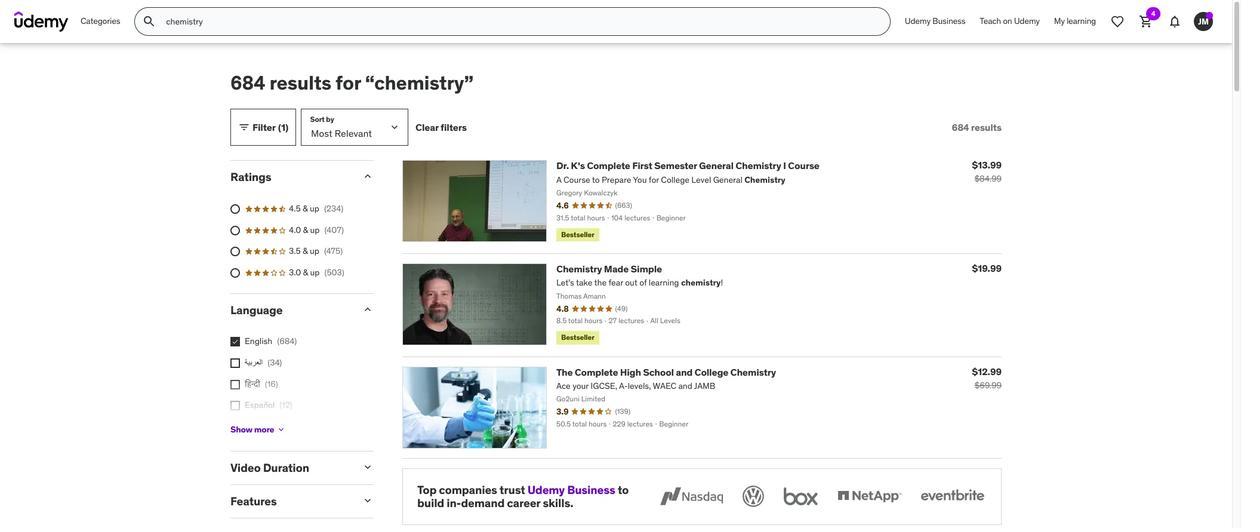 Task type: describe. For each thing, give the bounding box(es) containing it.
netapp image
[[836, 483, 904, 509]]

0 vertical spatial business
[[933, 16, 966, 26]]

general
[[699, 160, 734, 172]]

$84.99
[[975, 173, 1002, 184]]

high
[[621, 366, 641, 378]]

& for 3.5
[[303, 246, 308, 256]]

volkswagen image
[[741, 483, 767, 509]]

(684)
[[277, 336, 297, 347]]

language
[[231, 303, 283, 317]]

$13.99
[[973, 159, 1002, 171]]

teach
[[980, 16, 1002, 26]]

português
[[245, 421, 284, 432]]

3.0 & up (503)
[[289, 267, 344, 278]]

submit search image
[[142, 14, 157, 29]]

(407)
[[325, 224, 344, 235]]

duration
[[263, 461, 309, 475]]

jm link
[[1190, 7, 1219, 36]]

chemistry for the complete high school and college chemistry
[[731, 366, 777, 378]]

español
[[245, 400, 275, 410]]

video
[[231, 461, 261, 475]]

english
[[245, 336, 273, 347]]

chemistry made simple link
[[557, 263, 662, 275]]

(1)
[[278, 121, 289, 133]]

(16)
[[265, 378, 278, 389]]

results for 684 results
[[972, 121, 1002, 133]]

& for 4.0
[[303, 224, 308, 235]]

3.5
[[289, 246, 301, 256]]

demand
[[461, 496, 505, 510]]

$13.99 $84.99
[[973, 159, 1002, 184]]

categories
[[81, 16, 120, 26]]

español (12)
[[245, 400, 293, 410]]

show more button
[[231, 418, 286, 442]]

العربية
[[245, 357, 263, 368]]

eventbrite image
[[919, 483, 987, 509]]

jm
[[1199, 16, 1210, 27]]

top companies trust udemy business
[[418, 482, 616, 497]]

teach on udemy
[[980, 16, 1040, 26]]

up for 4.0 & up
[[310, 224, 320, 235]]

my
[[1055, 16, 1066, 26]]

(503)
[[325, 267, 344, 278]]

0 horizontal spatial udemy
[[528, 482, 565, 497]]

dr.
[[557, 160, 569, 172]]

the complete high school and college chemistry link
[[557, 366, 777, 378]]

video duration
[[231, 461, 309, 475]]

हिन्दी (16)
[[245, 378, 278, 389]]

the
[[557, 366, 573, 378]]

$69.99
[[975, 380, 1002, 390]]

4.0 & up (407)
[[289, 224, 344, 235]]

semester
[[655, 160, 698, 172]]

684 results status
[[952, 121, 1002, 133]]

filter (1)
[[253, 121, 289, 133]]

dr. k's complete first semester general chemistry i course link
[[557, 160, 820, 172]]

school
[[643, 366, 674, 378]]

box image
[[781, 483, 821, 509]]

1 vertical spatial complete
[[575, 366, 619, 378]]

you have alerts image
[[1207, 12, 1214, 19]]

(12)
[[280, 400, 293, 410]]

k's
[[571, 160, 585, 172]]

more
[[254, 424, 274, 435]]

xsmall image for english
[[231, 337, 240, 347]]

in-
[[447, 496, 461, 510]]

4.0
[[289, 224, 301, 235]]

4
[[1152, 9, 1156, 18]]

skills.
[[543, 496, 574, 510]]

xsmall image for हिन्दी
[[231, 380, 240, 389]]

684 results for "chemistry"
[[231, 70, 474, 95]]

clear
[[416, 121, 439, 133]]

$12.99
[[973, 365, 1002, 377]]

i
[[784, 160, 787, 172]]

0 horizontal spatial udemy business link
[[528, 482, 616, 497]]

to build in-demand career skills.
[[418, 482, 629, 510]]

2 horizontal spatial udemy
[[1015, 16, 1040, 26]]

nasdaq image
[[658, 483, 726, 509]]



Task type: locate. For each thing, give the bounding box(es) containing it.
udemy business
[[905, 16, 966, 26]]

up for 3.5 & up
[[310, 246, 320, 256]]

small image for ratings
[[362, 170, 374, 182]]

small image for video duration
[[362, 461, 374, 473]]

1 horizontal spatial udemy business link
[[898, 7, 973, 36]]

up for 4.5 & up
[[310, 203, 320, 214]]

xsmall image
[[277, 425, 286, 434]]

1 vertical spatial udemy business link
[[528, 482, 616, 497]]

up for 3.0 & up
[[310, 267, 320, 278]]

udemy image
[[14, 11, 69, 32]]

complete right k's
[[587, 160, 631, 172]]

हिन्दी
[[245, 378, 260, 389]]

2 small image from the top
[[362, 495, 374, 507]]

684
[[231, 70, 266, 95], [952, 121, 970, 133]]

results for 684 results for "chemistry"
[[270, 70, 332, 95]]

up left (234)
[[310, 203, 320, 214]]

1 horizontal spatial 684
[[952, 121, 970, 133]]

3.5 & up (475)
[[289, 246, 343, 256]]

up left (475)
[[310, 246, 320, 256]]

0 vertical spatial small image
[[238, 121, 250, 133]]

top
[[418, 482, 437, 497]]

complete right the
[[575, 366, 619, 378]]

4.5
[[289, 203, 301, 214]]

1 vertical spatial results
[[972, 121, 1002, 133]]

notifications image
[[1168, 14, 1183, 29]]

1 vertical spatial chemistry
[[557, 263, 602, 275]]

0 horizontal spatial business
[[568, 482, 616, 497]]

results
[[270, 70, 332, 95], [972, 121, 1002, 133]]

up
[[310, 203, 320, 214], [310, 224, 320, 235], [310, 246, 320, 256], [310, 267, 320, 278]]

4 xsmall image from the top
[[231, 401, 240, 410]]

3 & from the top
[[303, 246, 308, 256]]

& right 4.5 at left
[[303, 203, 308, 214]]

2 & from the top
[[303, 224, 308, 235]]

udemy business link left to
[[528, 482, 616, 497]]

1 & from the top
[[303, 203, 308, 214]]

english (684)
[[245, 336, 297, 347]]

small image
[[362, 303, 374, 315], [362, 495, 374, 507]]

companies
[[439, 482, 497, 497]]

to
[[618, 482, 629, 497]]

small image
[[238, 121, 250, 133], [362, 170, 374, 182], [362, 461, 374, 473]]

xsmall image for العربية
[[231, 358, 240, 368]]

4.5 & up (234)
[[289, 203, 344, 214]]

simple
[[631, 263, 662, 275]]

show
[[231, 424, 253, 435]]

1 vertical spatial small image
[[362, 170, 374, 182]]

dr. k's complete first semester general chemistry i course
[[557, 160, 820, 172]]

684 for 684 results for "chemistry"
[[231, 70, 266, 95]]

$19.99
[[973, 262, 1002, 274]]

2 xsmall image from the top
[[231, 358, 240, 368]]

business
[[933, 16, 966, 26], [568, 482, 616, 497]]

1 vertical spatial small image
[[362, 495, 374, 507]]

wishlist image
[[1111, 14, 1125, 29]]

1 xsmall image from the top
[[231, 337, 240, 347]]

0 vertical spatial complete
[[587, 160, 631, 172]]

up left (407)
[[310, 224, 320, 235]]

684 inside 684 results status
[[952, 121, 970, 133]]

العربية (34)
[[245, 357, 282, 368]]

shopping cart with 4 items image
[[1140, 14, 1154, 29]]

xsmall image left español
[[231, 401, 240, 410]]

language button
[[231, 303, 352, 317]]

course
[[789, 160, 820, 172]]

3 up from the top
[[310, 246, 320, 256]]

0 vertical spatial chemistry
[[736, 160, 782, 172]]

features
[[231, 494, 277, 508]]

1 vertical spatial 684
[[952, 121, 970, 133]]

& for 4.5
[[303, 203, 308, 214]]

business left 'teach'
[[933, 16, 966, 26]]

684 results
[[952, 121, 1002, 133]]

1 horizontal spatial udemy
[[905, 16, 931, 26]]

up left (503)
[[310, 267, 320, 278]]

xsmall image left english
[[231, 337, 240, 347]]

learning
[[1067, 16, 1097, 26]]

Search for anything text field
[[164, 11, 876, 32]]

2 vertical spatial small image
[[362, 461, 374, 473]]

& right the 3.0
[[303, 267, 308, 278]]

trust
[[500, 482, 525, 497]]

filter
[[253, 121, 276, 133]]

first
[[633, 160, 653, 172]]

filters
[[441, 121, 467, 133]]

my learning link
[[1048, 7, 1104, 36]]

&
[[303, 203, 308, 214], [303, 224, 308, 235], [303, 246, 308, 256], [303, 267, 308, 278]]

chemistry left i
[[736, 160, 782, 172]]

chemistry right college
[[731, 366, 777, 378]]

& for 3.0
[[303, 267, 308, 278]]

for
[[336, 70, 361, 95]]

1 horizontal spatial business
[[933, 16, 966, 26]]

build
[[418, 496, 445, 510]]

small image for features
[[362, 495, 374, 507]]

results inside status
[[972, 121, 1002, 133]]

"chemistry"
[[365, 70, 474, 95]]

(34)
[[268, 357, 282, 368]]

udemy
[[905, 16, 931, 26], [1015, 16, 1040, 26], [528, 482, 565, 497]]

0 vertical spatial results
[[270, 70, 332, 95]]

684 for 684 results
[[952, 121, 970, 133]]

results up (1)
[[270, 70, 332, 95]]

made
[[604, 263, 629, 275]]

0 horizontal spatial 684
[[231, 70, 266, 95]]

udemy business link left 'teach'
[[898, 7, 973, 36]]

and
[[676, 366, 693, 378]]

college
[[695, 366, 729, 378]]

clear filters
[[416, 121, 467, 133]]

teach on udemy link
[[973, 7, 1048, 36]]

xsmall image for español
[[231, 401, 240, 410]]

chemistry left made
[[557, 263, 602, 275]]

1 up from the top
[[310, 203, 320, 214]]

0 horizontal spatial results
[[270, 70, 332, 95]]

$12.99 $69.99
[[973, 365, 1002, 390]]

xsmall image left हिन्दी
[[231, 380, 240, 389]]

(475)
[[324, 246, 343, 256]]

0 vertical spatial 684
[[231, 70, 266, 95]]

& right 3.5
[[303, 246, 308, 256]]

chemistry made simple
[[557, 263, 662, 275]]

0 vertical spatial small image
[[362, 303, 374, 315]]

my learning
[[1055, 16, 1097, 26]]

& right 4.0
[[303, 224, 308, 235]]

ratings button
[[231, 170, 352, 184]]

show more
[[231, 424, 274, 435]]

1 vertical spatial business
[[568, 482, 616, 497]]

clear filters button
[[416, 109, 467, 146]]

0 vertical spatial udemy business link
[[898, 7, 973, 36]]

2 up from the top
[[310, 224, 320, 235]]

xsmall image
[[231, 337, 240, 347], [231, 358, 240, 368], [231, 380, 240, 389], [231, 401, 240, 410]]

2 vertical spatial chemistry
[[731, 366, 777, 378]]

the complete high school and college chemistry
[[557, 366, 777, 378]]

4 link
[[1133, 7, 1161, 36]]

on
[[1004, 16, 1013, 26]]

4 up from the top
[[310, 267, 320, 278]]

4 & from the top
[[303, 267, 308, 278]]

career
[[507, 496, 541, 510]]

small image for language
[[362, 303, 374, 315]]

business left to
[[568, 482, 616, 497]]

3.0
[[289, 267, 301, 278]]

categories button
[[73, 7, 127, 36]]

video duration button
[[231, 461, 352, 475]]

chemistry for dr. k's complete first semester general chemistry i course
[[736, 160, 782, 172]]

1 small image from the top
[[362, 303, 374, 315]]

xsmall image left العربية
[[231, 358, 240, 368]]

features button
[[231, 494, 352, 508]]

3 xsmall image from the top
[[231, 380, 240, 389]]

1 horizontal spatial results
[[972, 121, 1002, 133]]

ratings
[[231, 170, 272, 184]]

results up $13.99
[[972, 121, 1002, 133]]



Task type: vqa. For each thing, say whether or not it's contained in the screenshot.
small icon
yes



